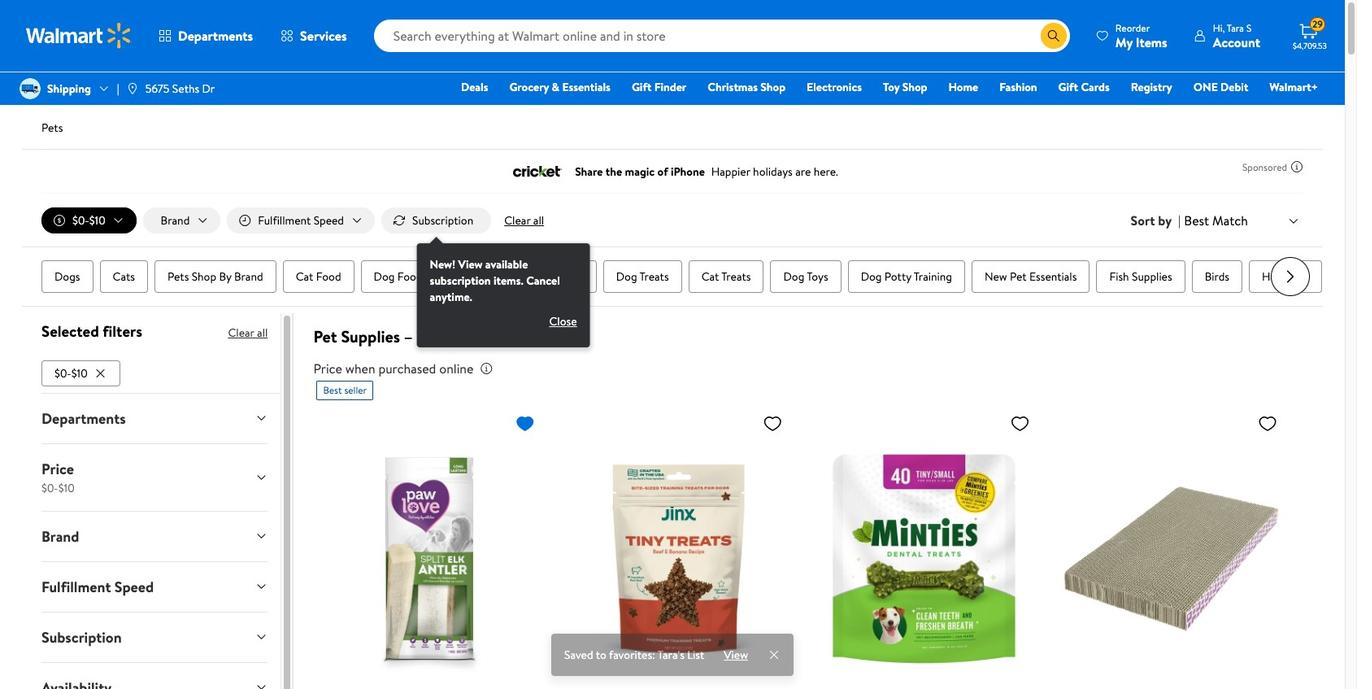 Task type: describe. For each thing, give the bounding box(es) containing it.
toy
[[883, 79, 900, 95]]

saved
[[565, 647, 594, 663]]

dog toys
[[784, 269, 829, 285]]

vibrant life xl cat corrugate scratcher pad, durable cat scratching toy image
[[1060, 407, 1284, 689]]

view inside new! view available subscription items. cancel anytime. close
[[458, 256, 483, 273]]

available
[[486, 256, 528, 273]]

electronics
[[807, 79, 862, 95]]

walmart.com
[[417, 325, 511, 347]]

best seller
[[323, 383, 367, 397]]

one debit link
[[1187, 78, 1256, 96]]

account
[[1214, 33, 1261, 51]]

services
[[300, 27, 347, 45]]

gift for gift cards
[[1059, 79, 1079, 95]]

supplies for pet
[[341, 325, 400, 347]]

gift finder link
[[625, 78, 694, 96]]

jinx beef tiny treats natural dog training treats, 4 oz bag image
[[564, 407, 789, 689]]

$0-$10 inside button
[[55, 365, 88, 381]]

Walmart Site-Wide search field
[[374, 20, 1070, 52]]

items
[[1136, 33, 1168, 51]]

| inside sort and filter section element
[[1179, 212, 1181, 229]]

brand for the bottom brand dropdown button
[[41, 526, 79, 546]]

home
[[949, 79, 979, 95]]

subscription button
[[28, 612, 281, 662]]

cats link
[[100, 260, 148, 293]]

$0-$10 inside dropdown button
[[72, 212, 105, 229]]

toys
[[807, 269, 829, 285]]

grocery
[[510, 79, 549, 95]]

1 vertical spatial clear all button
[[228, 320, 268, 346]]

price for price when purchased online
[[314, 360, 342, 378]]

essentials for new pet essentials
[[1030, 269, 1077, 285]]

cat food
[[296, 269, 341, 285]]

selected
[[41, 321, 99, 342]]

remove from favorites list, paw love naturally shed split elk antler dog treat, (1 pack) image
[[516, 413, 535, 434]]

walmart+
[[1270, 79, 1319, 95]]

$10 inside price $0-$10
[[58, 480, 75, 496]]

speed inside sort and filter section element
[[314, 212, 344, 229]]

litter
[[476, 269, 503, 285]]

close
[[550, 313, 577, 330]]

best match
[[1185, 211, 1249, 229]]

cat food link
[[283, 260, 354, 293]]

1 vertical spatial brand
[[234, 269, 263, 285]]

pets shop by brand
[[168, 269, 263, 285]]

price tab
[[28, 444, 281, 511]]

gift cards
[[1059, 79, 1110, 95]]

saved to favorites: tara's list
[[565, 647, 705, 663]]

cat litter and accessories link
[[442, 260, 597, 293]]

fulfillment speed tab
[[28, 562, 281, 612]]

supplies for fish
[[1132, 269, 1173, 285]]

price for price $0-$10
[[41, 459, 74, 479]]

services button
[[267, 16, 361, 55]]

fish
[[1110, 269, 1130, 285]]

(1000+)
[[514, 329, 558, 347]]

fulfillment speed inside sort and filter section element
[[258, 212, 344, 229]]

all inside sort and filter section element
[[534, 212, 544, 229]]

finder
[[655, 79, 687, 95]]

deals link
[[454, 78, 496, 96]]

brand for brand dropdown button within the sort and filter section element
[[161, 212, 190, 229]]

best for best match
[[1185, 211, 1210, 229]]

pet supplies – walmart.com (1000+)
[[314, 325, 558, 347]]

toy shop link
[[876, 78, 935, 96]]

when
[[346, 360, 376, 378]]

new pet essentials link
[[972, 260, 1090, 293]]

$10 inside $0-$10 button
[[71, 365, 88, 381]]

pet inside the new pet essentials link
[[1010, 269, 1027, 285]]

anytime.
[[430, 289, 473, 305]]

cat for cat treats
[[702, 269, 719, 285]]

subscription tab
[[28, 612, 281, 662]]

$4,709.53
[[1293, 40, 1327, 51]]

cat treats
[[702, 269, 751, 285]]

departments tab
[[28, 394, 281, 443]]

registry link
[[1124, 78, 1180, 96]]

tara's
[[658, 647, 685, 663]]

one
[[1194, 79, 1218, 95]]

brand tab
[[28, 512, 281, 561]]

sort
[[1131, 212, 1156, 229]]

dog treats link
[[603, 260, 682, 293]]

fish supplies link
[[1097, 260, 1186, 293]]

grocery & essentials link
[[502, 78, 618, 96]]

gift for gift finder
[[632, 79, 652, 95]]

selected filters
[[41, 321, 142, 342]]

grocery & essentials
[[510, 79, 611, 95]]

departments button
[[145, 16, 267, 55]]

accessories
[[526, 269, 584, 285]]

view button
[[718, 634, 755, 676]]

1 vertical spatial pet
[[314, 325, 337, 347]]

dog for dog food
[[374, 269, 395, 285]]

online
[[439, 360, 474, 378]]

new!
[[430, 256, 456, 273]]

applied filters section element
[[41, 321, 142, 342]]

29
[[1313, 17, 1324, 31]]

filters
[[103, 321, 142, 342]]

seller
[[344, 383, 367, 397]]

items.
[[494, 273, 524, 289]]

food for cat food
[[316, 269, 341, 285]]

dr
[[202, 80, 215, 97]]

$0-$10 button
[[41, 360, 120, 386]]

fulfillment speed inside tab
[[41, 577, 154, 597]]

shop for toy
[[903, 79, 928, 95]]

shop for christmas
[[761, 79, 786, 95]]

cards
[[1081, 79, 1110, 95]]

subscription inside button
[[412, 212, 474, 229]]

dogs
[[55, 269, 80, 285]]

essentials for grocery & essentials
[[562, 79, 611, 95]]

dog food link
[[361, 260, 436, 293]]

walmart+ link
[[1263, 78, 1326, 96]]

one debit
[[1194, 79, 1249, 95]]

close image
[[768, 648, 781, 661]]

hamsters
[[1263, 269, 1310, 285]]

christmas shop
[[708, 79, 786, 95]]

birds
[[1205, 269, 1230, 285]]

dog treats
[[616, 269, 669, 285]]

–
[[404, 325, 413, 347]]

home link
[[942, 78, 986, 96]]

match
[[1213, 211, 1249, 229]]

pets for pets
[[41, 120, 63, 136]]

registry
[[1131, 79, 1173, 95]]

cat treats link
[[689, 260, 764, 293]]

next slide for browsepills list image
[[1272, 257, 1311, 296]]

walmart image
[[26, 23, 132, 49]]



Task type: locate. For each thing, give the bounding box(es) containing it.
1 food from the left
[[316, 269, 341, 285]]

$0- inside price $0-$10
[[41, 480, 58, 496]]

all up accessories at the left
[[534, 212, 544, 229]]

christmas
[[708, 79, 758, 95]]

food left dog food link
[[316, 269, 341, 285]]

$10 inside $0-$10 dropdown button
[[89, 212, 105, 229]]

and
[[505, 269, 523, 285]]

2 vertical spatial $10
[[58, 480, 75, 496]]

0 vertical spatial pet
[[1010, 269, 1027, 285]]

0 vertical spatial essentials
[[562, 79, 611, 95]]

brand inside sort and filter section element
[[161, 212, 190, 229]]

dog potty training
[[861, 269, 953, 285]]

food
[[316, 269, 341, 285], [398, 269, 423, 285]]

0 horizontal spatial treats
[[640, 269, 669, 285]]

treats left dog toys
[[722, 269, 751, 285]]

fulfillment speed button up the cat food link
[[227, 207, 375, 234]]

dog potty training link
[[848, 260, 966, 293]]

cat for cat food
[[296, 269, 314, 285]]

clear all button
[[498, 207, 551, 234], [228, 320, 268, 346]]

1 vertical spatial $0-$10
[[55, 365, 88, 381]]

1 vertical spatial all
[[257, 325, 268, 341]]

essentials right "&"
[[562, 79, 611, 95]]

search icon image
[[1048, 29, 1061, 42]]

food left new!
[[398, 269, 423, 285]]

sponsored
[[1243, 160, 1288, 174]]

1 vertical spatial $0-
[[55, 365, 71, 381]]

tara
[[1227, 21, 1245, 35]]

brand button up pets shop by brand link
[[143, 207, 221, 234]]

1 horizontal spatial clear
[[505, 212, 531, 229]]

0 horizontal spatial gift
[[632, 79, 652, 95]]

dog
[[374, 269, 395, 285], [616, 269, 637, 285], [784, 269, 805, 285], [861, 269, 882, 285]]

food for dog food
[[398, 269, 423, 285]]

speed inside fulfillment speed tab
[[115, 577, 154, 597]]

dog food
[[374, 269, 423, 285]]

fulfillment speed
[[258, 212, 344, 229], [41, 577, 154, 597]]

pets down shipping
[[41, 120, 63, 136]]

0 horizontal spatial subscription
[[41, 627, 122, 647]]

0 horizontal spatial fulfillment
[[41, 577, 111, 597]]

clear all down by
[[228, 325, 268, 341]]

1 horizontal spatial |
[[1179, 212, 1181, 229]]

speed up the cat food link
[[314, 212, 344, 229]]

Search search field
[[374, 20, 1070, 52]]

clear all
[[505, 212, 544, 229], [228, 325, 268, 341]]

$10
[[89, 212, 105, 229], [71, 365, 88, 381], [58, 480, 75, 496]]

dog for dog potty training
[[861, 269, 882, 285]]

brand button inside sort and filter section element
[[143, 207, 221, 234]]

1 gift from the left
[[632, 79, 652, 95]]

1 dog from the left
[[374, 269, 395, 285]]

dog left the 'toys'
[[784, 269, 805, 285]]

1 vertical spatial clear
[[228, 325, 254, 341]]

1 horizontal spatial best
[[1185, 211, 1210, 229]]

reorder
[[1116, 21, 1151, 35]]

1 horizontal spatial all
[[534, 212, 544, 229]]

clear
[[505, 212, 531, 229], [228, 325, 254, 341]]

0 horizontal spatial view
[[458, 256, 483, 273]]

1 horizontal spatial brand
[[161, 212, 190, 229]]

0 vertical spatial view
[[458, 256, 483, 273]]

supplies
[[1132, 269, 1173, 285], [341, 325, 400, 347]]

0 vertical spatial pets
[[41, 120, 63, 136]]

clear up available at the left of page
[[505, 212, 531, 229]]

dog left new!
[[374, 269, 395, 285]]

shipping
[[47, 80, 91, 97]]

2 vertical spatial $0-
[[41, 480, 58, 496]]

speed up subscription tab
[[115, 577, 154, 597]]

add to favorites list, vibrant life xl cat corrugate scratcher pad, durable cat scratching toy image
[[1258, 413, 1278, 434]]

favorites:
[[609, 647, 656, 663]]

0 vertical spatial clear all
[[505, 212, 544, 229]]

dog for dog toys
[[784, 269, 805, 285]]

1 horizontal spatial pet
[[1010, 269, 1027, 285]]

1 vertical spatial $10
[[71, 365, 88, 381]]

s
[[1247, 21, 1252, 35]]

minties dog dental bone treats, dental chews for tiny/small dogs 5-39 lbs, 40 count image
[[812, 407, 1037, 689]]

1 vertical spatial departments
[[41, 408, 126, 429]]

paw love naturally shed split elk antler dog treat, (1 pack) image
[[317, 407, 542, 689]]

clear for the bottom the clear all button
[[228, 325, 254, 341]]

0 horizontal spatial price
[[41, 459, 74, 479]]

0 horizontal spatial departments
[[41, 408, 126, 429]]

cat up anytime.
[[455, 269, 473, 285]]

0 vertical spatial subscription
[[412, 212, 474, 229]]

1 vertical spatial essentials
[[1030, 269, 1077, 285]]

1 vertical spatial supplies
[[341, 325, 400, 347]]

gift cards link
[[1052, 78, 1118, 96]]

0 vertical spatial best
[[1185, 211, 1210, 229]]

dog right accessories at the left
[[616, 269, 637, 285]]

pet
[[1010, 269, 1027, 285], [314, 325, 337, 347]]

1 horizontal spatial treats
[[722, 269, 751, 285]]

1 horizontal spatial shop
[[761, 79, 786, 95]]

1 vertical spatial view
[[724, 647, 748, 663]]

 image
[[126, 82, 139, 95]]

essentials
[[562, 79, 611, 95], [1030, 269, 1077, 285]]

close button
[[536, 308, 590, 334]]

cats
[[113, 269, 135, 285]]

fulfillment speed up the cat food link
[[258, 212, 344, 229]]

cancel
[[526, 273, 560, 289]]

2 food from the left
[[398, 269, 423, 285]]

best inside dropdown button
[[1185, 211, 1210, 229]]

seths
[[172, 80, 199, 97]]

clear all up available at the left of page
[[505, 212, 544, 229]]

gift
[[632, 79, 652, 95], [1059, 79, 1079, 95]]

1 horizontal spatial clear all button
[[498, 207, 551, 234]]

0 vertical spatial fulfillment speed
[[258, 212, 344, 229]]

5675
[[145, 80, 170, 97]]

supplies up when
[[341, 325, 400, 347]]

1 vertical spatial speed
[[115, 577, 154, 597]]

clear all for the bottom the clear all button
[[228, 325, 268, 341]]

dogs link
[[41, 260, 93, 293]]

treats for cat treats
[[722, 269, 751, 285]]

dog left potty
[[861, 269, 882, 285]]

0 horizontal spatial all
[[257, 325, 268, 341]]

best match button
[[1181, 210, 1304, 231]]

toy shop
[[883, 79, 928, 95]]

cat right by
[[296, 269, 314, 285]]

departments down $0-$10 button
[[41, 408, 126, 429]]

add to favorites list, jinx beef tiny treats natural dog training treats, 4 oz bag image
[[763, 413, 783, 434]]

1 vertical spatial fulfillment speed button
[[28, 562, 281, 612]]

fulfillment inside tab
[[41, 577, 111, 597]]

shop right christmas
[[761, 79, 786, 95]]

1 horizontal spatial gift
[[1059, 79, 1079, 95]]

| right by
[[1179, 212, 1181, 229]]

sort by |
[[1131, 212, 1181, 229]]

clear down by
[[228, 325, 254, 341]]

$0- inside $0-$10 button
[[55, 365, 71, 381]]

price inside price $0-$10
[[41, 459, 74, 479]]

$0- inside $0-$10 dropdown button
[[72, 212, 89, 229]]

0 vertical spatial clear all button
[[498, 207, 551, 234]]

gift left cards
[[1059, 79, 1079, 95]]

departments up dr
[[178, 27, 253, 45]]

 image
[[20, 78, 41, 99]]

pet right the new
[[1010, 269, 1027, 285]]

brand down price $0-$10
[[41, 526, 79, 546]]

subscription
[[430, 273, 491, 289]]

supplies right fish
[[1132, 269, 1173, 285]]

brand button up fulfillment speed tab
[[28, 512, 281, 561]]

0 horizontal spatial supplies
[[341, 325, 400, 347]]

0 vertical spatial clear
[[505, 212, 531, 229]]

subscription inside dropdown button
[[41, 627, 122, 647]]

brand inside tab
[[41, 526, 79, 546]]

new
[[985, 269, 1008, 285]]

3 cat from the left
[[702, 269, 719, 285]]

best for best seller
[[323, 383, 342, 397]]

0 vertical spatial supplies
[[1132, 269, 1173, 285]]

2 horizontal spatial cat
[[702, 269, 719, 285]]

ad disclaimer and feedback image
[[1291, 160, 1304, 173]]

0 vertical spatial speed
[[314, 212, 344, 229]]

all down pets shop by brand
[[257, 325, 268, 341]]

1 cat from the left
[[296, 269, 314, 285]]

electronics link
[[800, 78, 870, 96]]

0 vertical spatial brand button
[[143, 207, 221, 234]]

0 horizontal spatial brand
[[41, 526, 79, 546]]

5675 seths dr
[[145, 80, 215, 97]]

0 horizontal spatial cat
[[296, 269, 314, 285]]

fulfillment speed up subscription tab
[[41, 577, 154, 597]]

1 horizontal spatial clear all
[[505, 212, 544, 229]]

2 gift from the left
[[1059, 79, 1079, 95]]

fulfillment speed button up subscription tab
[[28, 562, 281, 612]]

treats left cat treats link on the right
[[640, 269, 669, 285]]

shop for pets
[[192, 269, 216, 285]]

fashion link
[[993, 78, 1045, 96]]

1 vertical spatial pets
[[168, 269, 189, 285]]

0 vertical spatial $10
[[89, 212, 105, 229]]

0 vertical spatial departments
[[178, 27, 253, 45]]

departments
[[178, 27, 253, 45], [41, 408, 126, 429]]

0 horizontal spatial shop
[[192, 269, 216, 285]]

1 vertical spatial |
[[1179, 212, 1181, 229]]

fish supplies
[[1110, 269, 1173, 285]]

price when purchased online
[[314, 360, 474, 378]]

best left seller
[[323, 383, 342, 397]]

0 vertical spatial brand
[[161, 212, 190, 229]]

pets link
[[41, 120, 63, 136]]

1 vertical spatial price
[[41, 459, 74, 479]]

1 horizontal spatial pets
[[168, 269, 189, 285]]

fulfillment inside sort and filter section element
[[258, 212, 311, 229]]

1 horizontal spatial essentials
[[1030, 269, 1077, 285]]

best right by
[[1185, 211, 1210, 229]]

shop right the toy
[[903, 79, 928, 95]]

gift finder
[[632, 79, 687, 95]]

training
[[914, 269, 953, 285]]

1 vertical spatial subscription
[[41, 627, 122, 647]]

fashion
[[1000, 79, 1038, 95]]

| left '5675' at the left top of page
[[117, 80, 119, 97]]

3 dog from the left
[[784, 269, 805, 285]]

0 horizontal spatial pets
[[41, 120, 63, 136]]

clear inside sort and filter section element
[[505, 212, 531, 229]]

brand up pets shop by brand link
[[161, 212, 190, 229]]

$0-$10 list item
[[41, 357, 123, 386]]

0 horizontal spatial best
[[323, 383, 342, 397]]

0 vertical spatial $0-$10
[[72, 212, 105, 229]]

1 horizontal spatial food
[[398, 269, 423, 285]]

0 horizontal spatial essentials
[[562, 79, 611, 95]]

departments inside dropdown button
[[41, 408, 126, 429]]

2 vertical spatial brand
[[41, 526, 79, 546]]

0 vertical spatial fulfillment
[[258, 212, 311, 229]]

0 horizontal spatial food
[[316, 269, 341, 285]]

1 horizontal spatial fulfillment
[[258, 212, 311, 229]]

0 horizontal spatial clear all button
[[228, 320, 268, 346]]

$0-$10 up dogs link
[[72, 212, 105, 229]]

2 horizontal spatial shop
[[903, 79, 928, 95]]

pet up the best seller
[[314, 325, 337, 347]]

0 vertical spatial all
[[534, 212, 544, 229]]

1 vertical spatial best
[[323, 383, 342, 397]]

1 vertical spatial fulfillment speed
[[41, 577, 154, 597]]

cat for cat litter and accessories
[[455, 269, 473, 285]]

0 horizontal spatial clear all
[[228, 325, 268, 341]]

1 vertical spatial fulfillment
[[41, 577, 111, 597]]

clear for the clear all button to the right
[[505, 212, 531, 229]]

pets left by
[[168, 269, 189, 285]]

1 horizontal spatial view
[[724, 647, 748, 663]]

1 vertical spatial brand button
[[28, 512, 281, 561]]

shop left by
[[192, 269, 216, 285]]

1 horizontal spatial subscription
[[412, 212, 474, 229]]

clear all inside button
[[505, 212, 544, 229]]

pets shop by brand link
[[155, 260, 276, 293]]

0 vertical spatial |
[[117, 80, 119, 97]]

2 treats from the left
[[722, 269, 751, 285]]

departments inside popup button
[[178, 27, 253, 45]]

0 horizontal spatial clear
[[228, 325, 254, 341]]

legal information image
[[480, 362, 493, 375]]

departments button
[[28, 394, 281, 443]]

1 treats from the left
[[640, 269, 669, 285]]

$0-$10 down selected
[[55, 365, 88, 381]]

clear all button up available at the left of page
[[498, 207, 551, 234]]

by
[[1159, 212, 1172, 229]]

debit
[[1221, 79, 1249, 95]]

clear all for the clear all button to the right
[[505, 212, 544, 229]]

dog for dog treats
[[616, 269, 637, 285]]

reorder my items
[[1116, 21, 1168, 51]]

gift left the 'finder'
[[632, 79, 652, 95]]

0 vertical spatial fulfillment speed button
[[227, 207, 375, 234]]

brand
[[161, 212, 190, 229], [234, 269, 263, 285], [41, 526, 79, 546]]

0 horizontal spatial |
[[117, 80, 119, 97]]

cat right dog treats
[[702, 269, 719, 285]]

1 horizontal spatial supplies
[[1132, 269, 1173, 285]]

christmas shop link
[[701, 78, 793, 96]]

1 horizontal spatial fulfillment speed
[[258, 212, 344, 229]]

new! view available subscription items. cancel anytime. close
[[430, 256, 577, 330]]

brand button
[[143, 207, 221, 234], [28, 512, 281, 561]]

$0-
[[72, 212, 89, 229], [55, 365, 71, 381], [41, 480, 58, 496]]

clear all button down by
[[228, 320, 268, 346]]

2 cat from the left
[[455, 269, 473, 285]]

purchased
[[379, 360, 436, 378]]

1 vertical spatial clear all
[[228, 325, 268, 341]]

0 horizontal spatial pet
[[314, 325, 337, 347]]

treats for dog treats
[[640, 269, 669, 285]]

0 horizontal spatial speed
[[115, 577, 154, 597]]

subscription button
[[382, 207, 492, 234]]

by
[[219, 269, 232, 285]]

view right new!
[[458, 256, 483, 273]]

2 dog from the left
[[616, 269, 637, 285]]

pets for pets shop by brand
[[168, 269, 189, 285]]

1 horizontal spatial speed
[[314, 212, 344, 229]]

0 vertical spatial price
[[314, 360, 342, 378]]

price
[[314, 360, 342, 378], [41, 459, 74, 479]]

brand right by
[[234, 269, 263, 285]]

hi, tara s account
[[1214, 21, 1261, 51]]

0 horizontal spatial fulfillment speed
[[41, 577, 154, 597]]

$0-$10 button
[[41, 207, 136, 234]]

sort and filter section element
[[22, 194, 1324, 347]]

add to favorites list, minties dog dental bone treats, dental chews for tiny/small dogs 5-39 lbs, 40 count image
[[1011, 413, 1030, 434]]

treats
[[640, 269, 669, 285], [722, 269, 751, 285]]

tab
[[28, 663, 281, 689]]

2 horizontal spatial brand
[[234, 269, 263, 285]]

1 horizontal spatial cat
[[455, 269, 473, 285]]

4 dog from the left
[[861, 269, 882, 285]]

1 horizontal spatial departments
[[178, 27, 253, 45]]

1 horizontal spatial price
[[314, 360, 342, 378]]

view inside view button
[[724, 647, 748, 663]]

view left close icon
[[724, 647, 748, 663]]

essentials right the new
[[1030, 269, 1077, 285]]

potty
[[885, 269, 912, 285]]

0 vertical spatial $0-
[[72, 212, 89, 229]]



Task type: vqa. For each thing, say whether or not it's contained in the screenshot.
lemonade image
no



